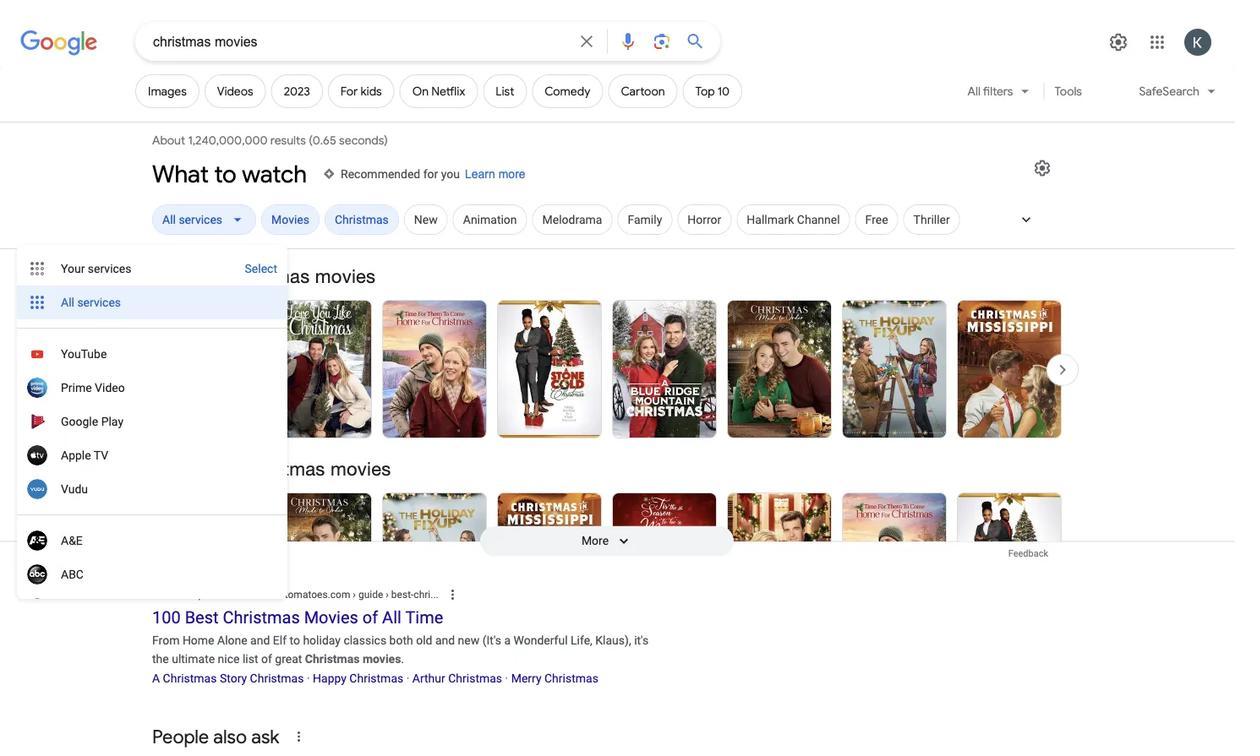 Task type: vqa. For each thing, say whether or not it's contained in the screenshot.
3rd Nonstop from the bottom
no



Task type: locate. For each thing, give the bounding box(es) containing it.
1 horizontal spatial and
[[435, 634, 455, 648]]

comedy
[[545, 84, 591, 99]]

images link
[[135, 74, 199, 108]]

1 vertical spatial of
[[261, 653, 272, 667]]

services down your services
[[77, 295, 121, 309]]

1 horizontal spatial all services
[[162, 213, 222, 227]]

movies for romantic christmas movies
[[331, 458, 391, 480]]

0 vertical spatial all services
[[162, 213, 222, 227]]

0 horizontal spatial to
[[214, 159, 237, 189]]

feedback button
[[995, 542, 1062, 566]]

https://editorial.rottentomatoes.com › guide › best-chri...
[[186, 589, 439, 601]]

arthur
[[413, 672, 446, 686]]

also
[[213, 726, 247, 749]]

› left guide
[[353, 589, 356, 601]]

1 › from the left
[[353, 589, 356, 601]]

0 vertical spatial movies
[[272, 213, 310, 227]]

.
[[401, 653, 404, 667]]

›
[[353, 589, 356, 601], [386, 589, 389, 601]]

‎
[[313, 672, 313, 686], [413, 672, 413, 686], [511, 672, 511, 686]]

services inside your services button
[[88, 261, 132, 275]]

0 horizontal spatial of
[[261, 653, 272, 667]]

free button
[[856, 205, 899, 238]]

1 horizontal spatial ‎
[[413, 672, 413, 686]]

videos
[[217, 84, 253, 99]]

apple tv button
[[17, 439, 288, 472]]

2023 link
[[271, 74, 323, 108]]

› guide › best-chri... text field
[[350, 589, 439, 601]]

a&e
[[61, 534, 83, 548]]

· left arthur at the left
[[407, 672, 410, 686]]

tools button
[[1047, 74, 1090, 108]]

movies up holiday
[[304, 609, 358, 628]]

it's
[[634, 634, 649, 648]]

safesearch button
[[1129, 74, 1226, 115]]

0 horizontal spatial and
[[250, 634, 270, 648]]

1 horizontal spatial ·
[[407, 672, 410, 686]]

add top 10 element
[[696, 84, 730, 99]]

to
[[214, 159, 237, 189], [290, 634, 300, 648]]

arthur christmas link
[[413, 672, 502, 686]]

of right list
[[261, 653, 272, 667]]

melodrama button
[[532, 205, 613, 238]]

0 horizontal spatial ›
[[353, 589, 356, 601]]

horror
[[688, 213, 722, 227]]

horror button
[[678, 205, 732, 238]]

new button
[[404, 205, 448, 238]]

google play
[[61, 414, 123, 428]]

new
[[458, 634, 480, 648]]

what to watch heading
[[152, 159, 307, 189]]

movies inside movies button
[[272, 213, 310, 227]]

services
[[179, 213, 222, 227], [88, 261, 132, 275], [77, 295, 121, 309]]

cartoon
[[621, 84, 665, 99]]

elf
[[273, 634, 287, 648]]

2 vertical spatial services
[[77, 295, 121, 309]]

guide
[[359, 589, 383, 601]]

search by image image
[[652, 31, 672, 52]]

0 vertical spatial to
[[214, 159, 237, 189]]

all services button
[[17, 285, 288, 319]]

3 · from the left
[[505, 672, 508, 686]]

happy christmas link
[[313, 672, 404, 686]]

to right the elf
[[290, 634, 300, 648]]

feedback
[[1009, 548, 1049, 559]]

christmas button
[[325, 205, 399, 238]]

christmas
[[335, 213, 389, 227], [224, 266, 310, 287], [239, 458, 325, 480], [223, 609, 300, 628], [305, 653, 360, 667], [163, 672, 217, 686], [250, 672, 304, 686], [350, 672, 404, 686], [448, 672, 502, 686], [545, 672, 599, 686]]

to inside heading
[[214, 159, 237, 189]]

list
[[496, 84, 514, 99]]

1 horizontal spatial ›
[[386, 589, 389, 601]]

100
[[152, 609, 181, 628]]

1 vertical spatial services
[[88, 261, 132, 275]]

time
[[405, 609, 443, 628]]

seconds)
[[339, 133, 388, 148]]

all down "your"
[[61, 295, 74, 309]]

search by voice image
[[618, 31, 639, 52]]

1 horizontal spatial to
[[290, 634, 300, 648]]

1 vertical spatial all services
[[61, 295, 121, 309]]

prime video button
[[17, 371, 288, 405]]

klaus),
[[596, 634, 632, 648]]

None text field
[[186, 588, 439, 603]]

1,240,000,000
[[188, 133, 268, 148]]

all
[[968, 84, 981, 99], [162, 213, 176, 227], [61, 295, 74, 309], [382, 609, 402, 628]]

and
[[250, 634, 270, 648], [435, 634, 455, 648]]

services inside all services popup button
[[179, 213, 222, 227]]

0 horizontal spatial ·
[[307, 672, 310, 686]]

services down what
[[179, 213, 222, 227]]

add list element
[[496, 84, 514, 99]]

netflix
[[432, 84, 465, 99]]

video
[[95, 381, 125, 395]]

services inside all services button
[[77, 295, 121, 309]]

vudu
[[61, 482, 88, 496]]

wonderful
[[514, 634, 568, 648]]

· left happy
[[307, 672, 310, 686]]

0 vertical spatial movies
[[315, 266, 376, 287]]

0 horizontal spatial all services
[[61, 295, 121, 309]]

best
[[185, 609, 219, 628]]

2 horizontal spatial ·
[[505, 672, 508, 686]]

1 vertical spatial to
[[290, 634, 300, 648]]

old
[[416, 634, 433, 648]]

holiday
[[303, 634, 341, 648]]

2 horizontal spatial ‎
[[511, 672, 511, 686]]

2 vertical spatial movies
[[363, 653, 401, 667]]

services right "your"
[[88, 261, 132, 275]]

movies
[[272, 213, 310, 227], [304, 609, 358, 628]]

family
[[628, 213, 662, 227]]

new
[[414, 213, 438, 227]]

movies
[[315, 266, 376, 287], [331, 458, 391, 480], [363, 653, 401, 667]]

movies button
[[261, 205, 320, 238]]

your services button
[[17, 252, 235, 285]]

all filters
[[968, 84, 1014, 99]]

a&e button
[[17, 524, 288, 558]]

what to watch
[[152, 159, 307, 189]]

and right old at the left bottom of the page
[[435, 634, 455, 648]]

home
[[183, 634, 214, 648]]

story
[[220, 672, 247, 686]]

youtube button
[[17, 337, 288, 371]]

hallmark channel button
[[737, 205, 850, 238]]

movies down watch
[[272, 213, 310, 227]]

· left merry
[[505, 672, 508, 686]]

all services inside button
[[61, 295, 121, 309]]

and left the elf
[[250, 634, 270, 648]]

learn
[[465, 167, 495, 181]]

0 vertical spatial services
[[179, 213, 222, 227]]

0 vertical spatial of
[[363, 609, 378, 628]]

happy
[[313, 672, 347, 686]]

for kids
[[341, 84, 382, 99]]

1 ‎ from the left
[[313, 672, 313, 686]]

you
[[441, 167, 460, 181]]

to down "1,240,000,000"
[[214, 159, 237, 189]]

0 horizontal spatial ‎
[[313, 672, 313, 686]]

google image
[[20, 30, 98, 56]]

of down guide
[[363, 609, 378, 628]]

all services down your services
[[61, 295, 121, 309]]

› left the best-
[[386, 589, 389, 601]]

1 vertical spatial movies
[[331, 458, 391, 480]]

all services down what
[[162, 213, 222, 227]]

None search field
[[0, 21, 721, 61]]

kids
[[361, 84, 382, 99]]

2 ‎ from the left
[[413, 672, 413, 686]]

top 10 link
[[683, 74, 743, 108]]

ask
[[251, 726, 279, 749]]



Task type: describe. For each thing, give the bounding box(es) containing it.
youtube
[[61, 347, 107, 361]]

hallmark channel
[[747, 213, 840, 227]]

people
[[152, 726, 209, 749]]

top
[[696, 84, 715, 99]]

free
[[866, 213, 889, 227]]

more
[[582, 535, 609, 548]]

your
[[61, 261, 85, 275]]

on
[[412, 84, 429, 99]]

animation button
[[453, 205, 527, 238]]

movies for popular christmas movies
[[315, 266, 376, 287]]

nice
[[218, 653, 240, 667]]

services for your services button
[[88, 261, 132, 275]]

to inside from home alone and elf to holiday classics both old and new (it's a wonderful life, klaus), it's the ultimate nice list of great
[[290, 634, 300, 648]]

all down › guide › best-chri... 'text box'
[[382, 609, 402, 628]]

1 and from the left
[[250, 634, 270, 648]]

all inside button
[[61, 295, 74, 309]]

a
[[152, 672, 160, 686]]

from home alone and elf to holiday classics both old and new (it's a wonderful life, klaus), it's the ultimate nice list of great
[[152, 634, 649, 667]]

more
[[499, 167, 526, 181]]

merry christmas link
[[511, 672, 599, 686]]

all left filters
[[968, 84, 981, 99]]

your services
[[61, 261, 132, 275]]

romantic
[[152, 458, 234, 480]]

3 ‎ from the left
[[511, 672, 511, 686]]

select button
[[235, 252, 288, 285]]

google
[[61, 414, 98, 428]]

family button
[[618, 205, 673, 238]]

apple tv
[[61, 448, 108, 462]]

1 horizontal spatial of
[[363, 609, 378, 628]]

watch
[[242, 159, 307, 189]]

recommended
[[341, 167, 421, 181]]

100 best christmas movies of all time
[[152, 609, 443, 628]]

top 10
[[696, 84, 730, 99]]

list link
[[483, 74, 527, 108]]

the
[[152, 653, 169, 667]]

tools
[[1055, 84, 1083, 99]]

none text field containing https://editorial.rottentomatoes.com
[[186, 588, 439, 603]]

great
[[275, 653, 302, 667]]

images
[[148, 84, 187, 99]]

channel
[[797, 213, 840, 227]]

romantic christmas movies heading
[[152, 457, 1062, 481]]

popular christmas movies
[[152, 266, 376, 287]]

play
[[101, 414, 123, 428]]

learn more link
[[465, 166, 526, 183]]

2 · from the left
[[407, 672, 410, 686]]

merry
[[511, 672, 542, 686]]

ultimate
[[172, 653, 215, 667]]

videos link
[[205, 74, 266, 108]]

christmas movies .
[[305, 653, 404, 667]]

christmas inside button
[[335, 213, 389, 227]]

apple
[[61, 448, 91, 462]]

add on netflix element
[[412, 84, 465, 99]]

for
[[423, 167, 438, 181]]

add comedy element
[[545, 84, 591, 99]]

on netflix link
[[400, 74, 478, 108]]

chri...
[[414, 589, 439, 601]]

all filters button
[[958, 74, 1042, 115]]

both
[[390, 634, 413, 648]]

filters
[[983, 84, 1014, 99]]

(it's
[[483, 634, 502, 648]]

2 › from the left
[[386, 589, 389, 601]]

prime video
[[61, 381, 125, 395]]

Search search field
[[153, 32, 567, 53]]

1 · from the left
[[307, 672, 310, 686]]

a christmas story christmas · ‎ happy christmas · ‎ arthur christmas · ‎ merry christmas
[[152, 672, 599, 686]]

on netflix
[[412, 84, 465, 99]]

add cartoon element
[[621, 84, 665, 99]]

https://editorial.rottentomatoes.com
[[186, 589, 350, 601]]

recommended for you learn more
[[341, 167, 526, 181]]

add 2023 element
[[284, 84, 310, 99]]

comedy link
[[532, 74, 603, 108]]

for kids link
[[328, 74, 395, 108]]

classics
[[344, 634, 387, 648]]

list
[[243, 653, 258, 667]]

for
[[341, 84, 358, 99]]

vudu button
[[17, 472, 288, 506]]

all down what
[[162, 213, 176, 227]]

popular
[[152, 266, 218, 287]]

all services inside popup button
[[162, 213, 222, 227]]

select
[[245, 262, 277, 276]]

tv
[[94, 448, 108, 462]]

1 vertical spatial movies
[[304, 609, 358, 628]]

2 and from the left
[[435, 634, 455, 648]]

alone
[[217, 634, 248, 648]]

about
[[152, 133, 185, 148]]

what
[[152, 159, 209, 189]]

popular christmas movies heading
[[152, 265, 1062, 288]]

a
[[504, 634, 511, 648]]

abc
[[61, 568, 84, 581]]

all services button
[[152, 205, 256, 238]]

of inside from home alone and elf to holiday classics both old and new (it's a wonderful life, klaus), it's the ultimate nice list of great
[[261, 653, 272, 667]]

about 1,240,000,000 results (0.65 seconds)
[[152, 133, 391, 148]]

add for kids element
[[341, 84, 382, 99]]

thriller button
[[904, 205, 961, 238]]

thriller
[[914, 213, 950, 227]]

animation
[[463, 213, 517, 227]]

services for all services button
[[77, 295, 121, 309]]



